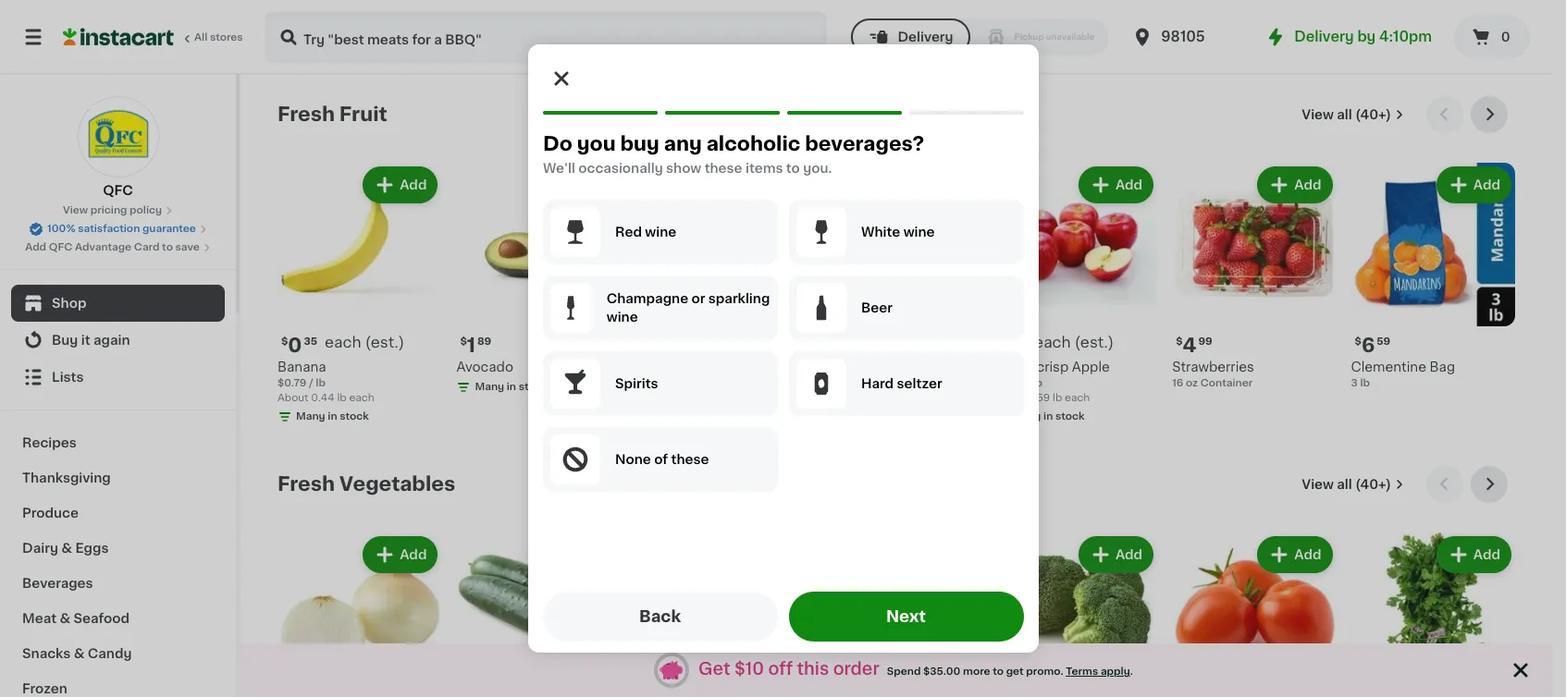 Task type: locate. For each thing, give the bounding box(es) containing it.
delivery button
[[851, 19, 970, 56]]

it
[[81, 334, 90, 347]]

4 $ from the left
[[1176, 337, 1183, 347]]

qfc up view pricing policy link
[[103, 184, 133, 197]]

2 (est.) from the left
[[1075, 335, 1114, 350]]

0 horizontal spatial 1
[[467, 336, 475, 356]]

0 vertical spatial fresh
[[278, 105, 335, 124]]

many in stock down avocado
[[475, 382, 548, 393]]

about down $0.79 at the left of the page
[[278, 394, 309, 404]]

99
[[1198, 337, 1212, 347], [662, 337, 676, 347]]

1 vertical spatial all
[[1337, 478, 1352, 491]]

$ inside $ 0 79
[[818, 337, 825, 347]]

$ for $ 0 35
[[281, 337, 288, 347]]

2 99 from the left
[[662, 337, 676, 347]]

99 for 0
[[662, 337, 676, 347]]

2 about from the left
[[993, 394, 1024, 404]]

$ left 59
[[1355, 337, 1362, 347]]

these down alcoholic
[[704, 162, 742, 175]]

2 / from the left
[[1026, 379, 1030, 389]]

container
[[1200, 379, 1253, 389]]

2 (40+) from the top
[[1355, 478, 1391, 491]]

item carousel region
[[278, 96, 1515, 451], [278, 466, 1515, 697]]

1 horizontal spatial 1
[[1004, 336, 1012, 356]]

1 about from the left
[[278, 394, 309, 404]]

1 all from the top
[[1337, 108, 1352, 121]]

(est.) up apple
[[1075, 335, 1114, 350]]

main content containing fresh fruit
[[241, 74, 1552, 697]]

2 view all (40+) from the top
[[1302, 478, 1391, 491]]

& for dairy
[[61, 542, 72, 555]]

about
[[278, 394, 309, 404], [993, 394, 1024, 404]]

$ inside $ 4 99
[[1176, 337, 1183, 347]]

89
[[477, 337, 491, 347]]

6
[[1362, 336, 1375, 356]]

view pricing policy link
[[63, 204, 173, 218]]

1 item carousel region from the top
[[278, 96, 1515, 451]]

delivery by 4:10pm
[[1294, 30, 1432, 43]]

1 horizontal spatial 99
[[1198, 337, 1212, 347]]

all for fresh fruit
[[1337, 108, 1352, 121]]

99 for 4
[[1198, 337, 1212, 347]]

& for snacks
[[74, 648, 85, 660]]

/ inside honeycrisp apple $2.99 / lb about 0.59 lb each
[[1026, 379, 1030, 389]]

thanksgiving
[[22, 472, 111, 485]]

fresh
[[278, 105, 335, 124], [278, 475, 335, 494]]

lb
[[316, 379, 326, 389], [1033, 379, 1042, 389], [1360, 379, 1370, 389], [337, 394, 347, 404], [1053, 394, 1062, 404]]

lb up 0.59
[[1033, 379, 1042, 389]]

wine
[[645, 226, 676, 239], [903, 226, 934, 239], [606, 311, 637, 324]]

delivery for delivery
[[898, 31, 953, 43]]

1 view all (40+) button from the top
[[1294, 96, 1412, 133]]

get $10 off this order spend $35.00 more to get promo. terms apply .
[[698, 662, 1133, 679]]

view all (40+) button for fresh fruit
[[1294, 96, 1412, 133]]

qfc down 100%
[[49, 242, 72, 253]]

& right meat
[[60, 612, 70, 625]]

1 vertical spatial &
[[60, 612, 70, 625]]

snacks
[[22, 648, 71, 660]]

1 (40+) from the top
[[1355, 108, 1391, 121]]

1 horizontal spatial to
[[786, 162, 800, 175]]

meat & seafood link
[[11, 601, 225, 636]]

lb right 0.59
[[1053, 394, 1062, 404]]

in down /lb
[[686, 382, 695, 393]]

2 view all (40+) button from the top
[[1294, 466, 1412, 503]]

of
[[654, 453, 667, 466]]

wine right the white
[[903, 226, 934, 239]]

1 horizontal spatial qfc
[[103, 184, 133, 197]]

each (est.) inside $1.75 each (estimated) element
[[1034, 335, 1114, 350]]

1 99 from the left
[[1198, 337, 1212, 347]]

$ for $ 4 99
[[1176, 337, 1183, 347]]

1 vertical spatial fresh
[[278, 475, 335, 494]]

to down guarantee
[[162, 242, 173, 253]]

1 vertical spatial view all (40+)
[[1302, 478, 1391, 491]]

seltzer
[[896, 377, 942, 390]]

0 vertical spatial view all (40+)
[[1302, 108, 1391, 121]]

honeycrisp apple $2.99 / lb about 0.59 lb each
[[993, 361, 1110, 404]]

wine inside champagne or sparkling wine
[[606, 311, 637, 324]]

each (est.) up apple
[[1034, 335, 1114, 350]]

0 vertical spatial these
[[704, 162, 742, 175]]

get $10 off this order status
[[691, 661, 1140, 680]]

0 vertical spatial view
[[1302, 108, 1334, 121]]

1 horizontal spatial (est.)
[[1075, 335, 1114, 350]]

in down avocado
[[507, 382, 516, 393]]

0 vertical spatial view all (40+) button
[[1294, 96, 1412, 133]]

about inside honeycrisp apple $2.99 / lb about 0.59 lb each
[[993, 394, 1024, 404]]

$ inside $ 0 35
[[281, 337, 288, 347]]

59
[[1377, 337, 1391, 347]]

(est.) inside "$0.35 each (estimated)" element
[[365, 335, 404, 350]]

0
[[1501, 31, 1510, 43], [288, 336, 302, 356], [825, 336, 839, 356], [646, 336, 660, 356]]

/ down honeycrisp
[[1026, 379, 1030, 389]]

& inside "meat & seafood" link
[[60, 612, 70, 625]]

fresh left fruit at the top left of page
[[278, 105, 335, 124]]

many in stock down limes
[[833, 382, 906, 393]]

fresh fruit
[[278, 105, 387, 124]]

beverages link
[[11, 566, 225, 601]]

7 $ from the left
[[1355, 337, 1362, 347]]

$ inside "$ 1 75"
[[997, 337, 1004, 347]]

add inside "link"
[[25, 242, 46, 253]]

lb inside clementine bag 3 lb
[[1360, 379, 1370, 389]]

card
[[134, 242, 159, 253]]

1 each (est.) from the left
[[325, 335, 404, 350]]

2 each (est.) from the left
[[1034, 335, 1114, 350]]

0 for $ 0 99
[[646, 336, 660, 356]]

thanksgiving link
[[11, 461, 225, 496]]

0 horizontal spatial 99
[[662, 337, 676, 347]]

1 vertical spatial (40+)
[[1355, 478, 1391, 491]]

2 horizontal spatial to
[[993, 667, 1004, 678]]

each right '75'
[[1034, 335, 1071, 350]]

$ up 16
[[1176, 337, 1183, 347]]

to left you.
[[786, 162, 800, 175]]

white
[[861, 226, 900, 239]]

1 (est.) from the left
[[365, 335, 404, 350]]

these right of
[[671, 453, 709, 466]]

apply
[[1101, 667, 1130, 678]]

fresh down 0.44
[[278, 475, 335, 494]]

view all (40+) for fresh fruit
[[1302, 108, 1391, 121]]

clementine bag 3 lb
[[1351, 361, 1455, 389]]

99 inside $ 0 99
[[662, 337, 676, 347]]

3 $ from the left
[[818, 337, 825, 347]]

0 horizontal spatial qfc
[[49, 242, 72, 253]]

each (est.)
[[325, 335, 404, 350], [1034, 335, 1114, 350]]

$ for $ 0 99
[[639, 337, 646, 347]]

qfc
[[103, 184, 133, 197], [49, 242, 72, 253]]

vegetables
[[339, 475, 455, 494]]

/ inside banana $0.79 / lb about 0.44 lb each
[[309, 379, 313, 389]]

banana $0.79 / lb about 0.44 lb each
[[278, 361, 374, 404]]

each (est.) inside "$0.35 each (estimated)" element
[[325, 335, 404, 350]]

in left the seltzer
[[865, 382, 874, 393]]

meat
[[22, 612, 56, 625]]

beer
[[861, 302, 892, 315]]

1 left "89"
[[467, 336, 475, 356]]

0 horizontal spatial each (est.)
[[325, 335, 404, 350]]

$ inside $ 1 89
[[460, 337, 467, 347]]

promo.
[[1026, 667, 1063, 678]]

(est.) for 0
[[365, 335, 404, 350]]

0 horizontal spatial to
[[162, 242, 173, 253]]

1 vertical spatial view all (40+) button
[[1294, 466, 1412, 503]]

delivery inside button
[[898, 31, 953, 43]]

2 all from the top
[[1337, 478, 1352, 491]]

all stores link
[[63, 11, 244, 63]]

0 vertical spatial &
[[61, 542, 72, 555]]

(est.)
[[365, 335, 404, 350], [1075, 335, 1114, 350]]

0 horizontal spatial /
[[309, 379, 313, 389]]

3
[[1351, 379, 1358, 389]]

$ inside $ 6 59
[[1355, 337, 1362, 347]]

(40+) for fruit
[[1355, 108, 1391, 121]]

qfc inside qfc link
[[103, 184, 133, 197]]

99 inside $ 4 99
[[1198, 337, 1212, 347]]

many in stock down 0.59
[[1012, 412, 1085, 422]]

$ left 79
[[818, 337, 825, 347]]

2 vertical spatial &
[[74, 648, 85, 660]]

1 horizontal spatial /
[[1026, 379, 1030, 389]]

$ inside $ 0 99
[[639, 337, 646, 347]]

98105
[[1161, 30, 1205, 43]]

1 1 from the left
[[467, 336, 475, 356]]

red wine
[[615, 226, 676, 239]]

2 $ from the left
[[460, 337, 467, 347]]

wine right red at the top of the page
[[645, 226, 676, 239]]

0 vertical spatial to
[[786, 162, 800, 175]]

about inside banana $0.79 / lb about 0.44 lb each
[[278, 394, 309, 404]]

2 vertical spatial to
[[993, 667, 1004, 678]]

any
[[663, 134, 701, 154]]

fresh vegetables
[[278, 475, 455, 494]]

lb right 0.44
[[337, 394, 347, 404]]

2 1 from the left
[[1004, 336, 1012, 356]]

back button
[[543, 592, 777, 642]]

frozen link
[[11, 672, 225, 697]]

1 horizontal spatial each (est.)
[[1034, 335, 1114, 350]]

each right 0.44
[[349, 394, 374, 404]]

99 right 4
[[1198, 337, 1212, 347]]

0 vertical spatial item carousel region
[[278, 96, 1515, 451]]

about down $2.99
[[993, 394, 1024, 404]]

0 horizontal spatial about
[[278, 394, 309, 404]]

100%
[[47, 224, 75, 234]]

clementine
[[1351, 361, 1426, 374]]

2 horizontal spatial wine
[[903, 226, 934, 239]]

99 down organic
[[662, 337, 676, 347]]

(40+)
[[1355, 108, 1391, 121], [1355, 478, 1391, 491]]

$ left '75'
[[997, 337, 1004, 347]]

white wine
[[861, 226, 934, 239]]

product group
[[278, 163, 442, 429], [456, 163, 621, 399], [635, 163, 799, 399], [814, 163, 978, 399], [993, 163, 1157, 429], [1172, 163, 1336, 392], [1351, 163, 1515, 392], [278, 533, 442, 697], [993, 533, 1157, 697], [1172, 533, 1336, 697], [1351, 533, 1515, 697]]

0 horizontal spatial wine
[[606, 311, 637, 324]]

& inside snacks & candy link
[[74, 648, 85, 660]]

1 vertical spatial these
[[671, 453, 709, 466]]

view all (40+)
[[1302, 108, 1391, 121], [1302, 478, 1391, 491]]

1 $ from the left
[[281, 337, 288, 347]]

many down limes
[[833, 382, 862, 393]]

guarantee
[[142, 224, 196, 234]]

qfc link
[[77, 96, 159, 200]]

1 vertical spatial qfc
[[49, 242, 72, 253]]

& inside dairy & eggs link
[[61, 542, 72, 555]]

close image
[[1510, 660, 1532, 682]]

1 horizontal spatial delivery
[[1294, 30, 1354, 43]]

each down apple
[[1065, 394, 1090, 404]]

2 fresh from the top
[[278, 475, 335, 494]]

2 vertical spatial view
[[1302, 478, 1334, 491]]

advantage
[[75, 242, 132, 253]]

wine down champagne
[[606, 311, 637, 324]]

limes
[[814, 361, 853, 374]]

delivery
[[1294, 30, 1354, 43], [898, 31, 953, 43]]

champagne or sparkling wine
[[606, 292, 769, 324]]

many
[[475, 382, 504, 393], [833, 382, 862, 393], [654, 382, 683, 393], [296, 412, 325, 422], [1012, 412, 1041, 422]]

dairy & eggs link
[[11, 531, 225, 566]]

hard
[[861, 377, 893, 390]]

delivery by 4:10pm link
[[1265, 26, 1432, 48]]

& left eggs
[[61, 542, 72, 555]]

1 view all (40+) from the top
[[1302, 108, 1391, 121]]

(est.) up banana $0.79 / lb about 0.44 lb each
[[365, 335, 404, 350]]

$0.79
[[278, 379, 306, 389]]

0 horizontal spatial (est.)
[[365, 335, 404, 350]]

1 vertical spatial item carousel region
[[278, 466, 1515, 697]]

$ left "89"
[[460, 337, 467, 347]]

1 horizontal spatial wine
[[645, 226, 676, 239]]

6 $ from the left
[[997, 337, 1004, 347]]

avocado
[[456, 361, 513, 374]]

0 vertical spatial (40+)
[[1355, 108, 1391, 121]]

1 horizontal spatial about
[[993, 394, 1024, 404]]

shop
[[52, 297, 86, 310]]

(40+) for vegetables
[[1355, 478, 1391, 491]]

alcoholic
[[706, 134, 800, 154]]

$10
[[734, 662, 764, 679]]

0 vertical spatial qfc
[[103, 184, 133, 197]]

$ left 35
[[281, 337, 288, 347]]

1 left '75'
[[1004, 336, 1012, 356]]

each (est.) right 35
[[325, 335, 404, 350]]

lb right 3
[[1360, 379, 1370, 389]]

item carousel region containing fresh vegetables
[[278, 466, 1515, 697]]

order
[[833, 662, 879, 679]]

/ down banana
[[309, 379, 313, 389]]

2 item carousel region from the top
[[278, 466, 1515, 697]]

0 for $ 0 79
[[825, 336, 839, 356]]

main content
[[241, 74, 1552, 697]]

1 / from the left
[[309, 379, 313, 389]]

dairy & eggs
[[22, 542, 109, 555]]

1 fresh from the top
[[278, 105, 335, 124]]

meat & seafood
[[22, 612, 130, 625]]

98105 button
[[1132, 11, 1243, 63]]

& left candy
[[74, 648, 85, 660]]

do
[[543, 134, 572, 154]]

1 vertical spatial to
[[162, 242, 173, 253]]

1
[[467, 336, 475, 356], [1004, 336, 1012, 356]]

to left get
[[993, 667, 1004, 678]]

$ 0 79
[[818, 336, 854, 356]]

0 horizontal spatial delivery
[[898, 31, 953, 43]]

$ 4 99
[[1176, 336, 1212, 356]]

buy
[[52, 334, 78, 347]]

all stores
[[194, 32, 243, 43]]

0 vertical spatial all
[[1337, 108, 1352, 121]]

many down $ 0 99
[[654, 382, 683, 393]]

$ down organic
[[639, 337, 646, 347]]

None search field
[[265, 11, 827, 63]]

occasionally
[[578, 162, 662, 175]]

view for fresh vegetables
[[1302, 478, 1334, 491]]

(est.) inside $1.75 each (estimated) element
[[1075, 335, 1114, 350]]

5 $ from the left
[[639, 337, 646, 347]]

view all (40+) button for fresh vegetables
[[1294, 466, 1412, 503]]

in down 0.44
[[328, 412, 337, 422]]



Task type: describe. For each thing, give the bounding box(es) containing it.
.
[[1130, 667, 1133, 678]]

wine for red wine
[[645, 226, 676, 239]]

(est.) for 1
[[1075, 335, 1114, 350]]

shop link
[[11, 285, 225, 322]]

each inside banana $0.79 / lb about 0.44 lb each
[[349, 394, 374, 404]]

$1.75 each (estimated) element
[[993, 334, 1157, 358]]

buy it again
[[52, 334, 130, 347]]

$0.35 each (estimated) element
[[278, 334, 442, 358]]

honeycrisp
[[993, 361, 1069, 374]]

1 vertical spatial view
[[63, 205, 88, 216]]

many down 0.44
[[296, 412, 325, 422]]

to inside get $10 off this order spend $35.00 more to get promo. terms apply .
[[993, 667, 1004, 678]]

off
[[768, 662, 793, 679]]

sparkling
[[708, 292, 769, 305]]

0 inside button
[[1501, 31, 1510, 43]]

none of these
[[615, 453, 709, 466]]

100% satisfaction guarantee button
[[29, 218, 207, 237]]

fresh for fresh fruit
[[278, 105, 335, 124]]

spend
[[887, 667, 921, 678]]

each (est.) for 0
[[325, 335, 404, 350]]

product group containing 4
[[1172, 163, 1336, 392]]

75
[[1014, 337, 1027, 347]]

$ for $ 1 89
[[460, 337, 467, 347]]

fruit
[[339, 105, 387, 124]]

all for fresh vegetables
[[1337, 478, 1352, 491]]

strawberries
[[1172, 361, 1254, 374]]

79
[[841, 337, 854, 347]]

you.
[[803, 162, 832, 175]]

many in stock down 0.44
[[296, 412, 369, 422]]

terms apply button
[[1066, 666, 1130, 680]]

$ 0 99
[[639, 336, 676, 356]]

oz
[[1186, 379, 1198, 389]]

dairy
[[22, 542, 58, 555]]

bag
[[1430, 361, 1455, 374]]

red
[[615, 226, 641, 239]]

add qfc advantage card to save
[[25, 242, 200, 253]]

snacks & candy
[[22, 648, 132, 660]]

16
[[1172, 379, 1183, 389]]

each (est.) for 1
[[1034, 335, 1114, 350]]

recipes
[[22, 437, 77, 450]]

$0.99 per pound element
[[635, 334, 799, 358]]

item carousel region containing fresh fruit
[[278, 96, 1515, 451]]

4:10pm
[[1379, 30, 1432, 43]]

1 for $ 1 75
[[1004, 336, 1012, 356]]

these inside do you buy any alcoholic beverages? we'll occasionally show these items to you.
[[704, 162, 742, 175]]

apple
[[1072, 361, 1110, 374]]

$ for $ 6 59
[[1355, 337, 1362, 347]]

back
[[639, 610, 681, 624]]

recipes link
[[11, 426, 225, 461]]

again
[[93, 334, 130, 347]]

beverages
[[22, 577, 93, 590]]

service type group
[[851, 19, 1109, 56]]

add your shopping preferences element
[[528, 44, 1038, 653]]

frozen
[[22, 683, 67, 696]]

wine for white wine
[[903, 226, 934, 239]]

eggs
[[75, 542, 109, 555]]

produce
[[22, 507, 79, 520]]

4
[[1183, 336, 1196, 356]]

to inside do you buy any alcoholic beverages? we'll occasionally show these items to you.
[[786, 162, 800, 175]]

$ for $ 0 79
[[818, 337, 825, 347]]

& for meat
[[60, 612, 70, 625]]

35
[[304, 337, 317, 347]]

hard seltzer
[[861, 377, 942, 390]]

many in stock down /lb
[[654, 382, 727, 393]]

strawberries 16 oz container
[[1172, 361, 1254, 389]]

product group containing 6
[[1351, 163, 1515, 392]]

fresh for fresh vegetables
[[278, 475, 335, 494]]

get
[[1006, 667, 1024, 678]]

save
[[175, 242, 200, 253]]

$ 1 89
[[460, 336, 491, 356]]

items
[[745, 162, 783, 175]]

spirits
[[615, 377, 658, 390]]

add qfc advantage card to save link
[[25, 241, 211, 255]]

this
[[797, 662, 829, 679]]

0 for $ 0 35
[[288, 336, 302, 356]]

satisfaction
[[78, 224, 140, 234]]

delivery for delivery by 4:10pm
[[1294, 30, 1354, 43]]

view for fresh fruit
[[1302, 108, 1334, 121]]

qfc logo image
[[77, 96, 159, 178]]

in down 0.59
[[1043, 412, 1053, 422]]

buy
[[620, 134, 659, 154]]

none
[[615, 453, 651, 466]]

each right 35
[[325, 335, 361, 350]]

view all (40+) for fresh vegetables
[[1302, 478, 1391, 491]]

candy
[[88, 648, 132, 660]]

to inside "link"
[[162, 242, 173, 253]]

lists link
[[11, 359, 225, 396]]

$ for $ 1 75
[[997, 337, 1004, 347]]

qfc inside add qfc advantage card to save "link"
[[49, 242, 72, 253]]

or
[[691, 292, 705, 305]]

beverages?
[[805, 134, 924, 154]]

$ 1 75
[[997, 336, 1027, 356]]

organic
[[637, 316, 679, 326]]

get
[[698, 662, 730, 679]]

lb up 0.44
[[316, 379, 326, 389]]

stores
[[210, 32, 243, 43]]

snacks & candy link
[[11, 636, 225, 672]]

many down avocado
[[475, 382, 504, 393]]

view pricing policy
[[63, 205, 162, 216]]

0.59
[[1027, 394, 1050, 404]]

$ 6 59
[[1355, 336, 1391, 356]]

0.44
[[311, 394, 334, 404]]

$35.00
[[923, 667, 961, 678]]

you
[[577, 134, 615, 154]]

1 for $ 1 89
[[467, 336, 475, 356]]

we'll
[[543, 162, 575, 175]]

many down 0.59
[[1012, 412, 1041, 422]]

instacart logo image
[[63, 26, 174, 48]]

each inside honeycrisp apple $2.99 / lb about 0.59 lb each
[[1065, 394, 1090, 404]]

do you buy any alcoholic beverages? we'll occasionally show these items to you.
[[543, 134, 924, 175]]

more
[[963, 667, 990, 678]]



Task type: vqa. For each thing, say whether or not it's contained in the screenshot.
'4.7 (1566)'
no



